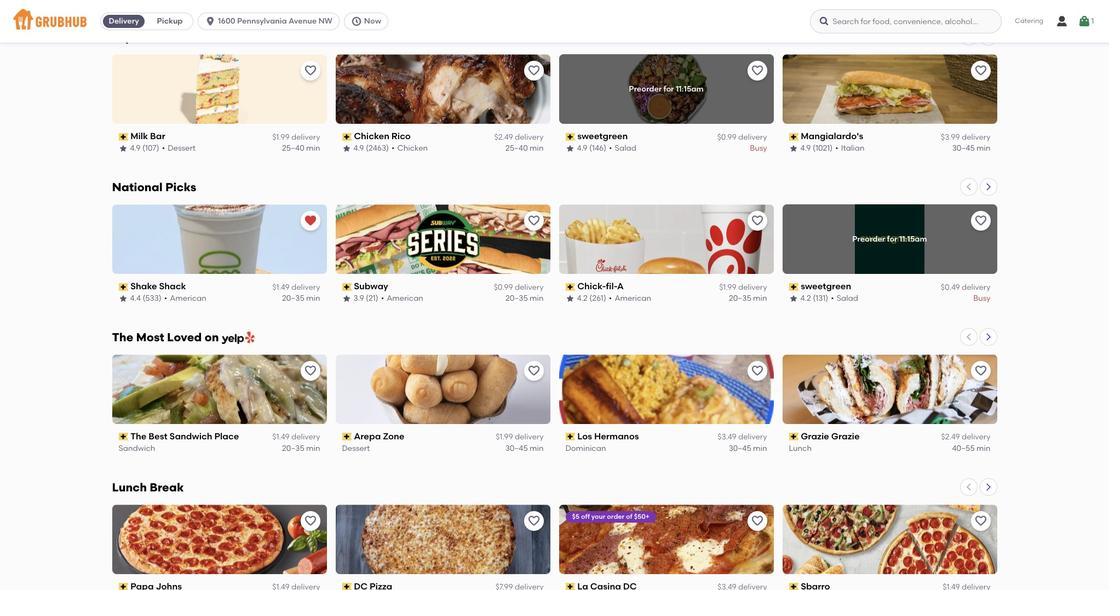 Task type: describe. For each thing, give the bounding box(es) containing it.
save this restaurant button for sbarro logo
[[971, 511, 991, 531]]

4.9 (1021)
[[801, 144, 833, 153]]

0 horizontal spatial chicken
[[354, 131, 390, 142]]

delivery
[[109, 16, 139, 26]]

subway
[[354, 281, 388, 292]]

la casina dc logo image
[[559, 505, 774, 574]]

italian
[[842, 144, 865, 153]]

saved restaurant button
[[301, 211, 320, 231]]

now button
[[344, 13, 393, 30]]

(1021)
[[813, 144, 833, 153]]

1600
[[218, 16, 235, 26]]

• salad for 4.2 (131)
[[832, 294, 859, 303]]

mangialardo's
[[801, 131, 864, 142]]

order
[[607, 513, 625, 521]]

min for shake shack
[[306, 294, 320, 303]]

a
[[618, 281, 624, 292]]

4.9 (107)
[[130, 144, 159, 153]]

shack
[[159, 281, 186, 292]]

delivery for save this restaurant icon corresponding to the best sandwich place
[[292, 433, 320, 442]]

$1.49 for national picks
[[273, 283, 290, 292]]

place
[[215, 431, 239, 442]]

$1.49 for the most loved on
[[273, 433, 290, 442]]

national picks
[[112, 180, 196, 194]]

picks
[[165, 180, 196, 194]]

top
[[112, 30, 133, 44]]

subscription pass image for chicken rico
[[342, 133, 352, 141]]

subscription pass image for the best sandwich place
[[119, 433, 128, 441]]

$1.99 delivery for milk bar
[[272, 132, 320, 142]]

shake shack logo image
[[112, 205, 327, 274]]

• american for shake shack
[[164, 294, 207, 303]]

20–35 min for chick-fil-a
[[729, 294, 768, 303]]

sweetgreen for (146)
[[578, 131, 628, 142]]

chicken rico logo image
[[336, 54, 551, 124]]

• american for subway
[[381, 294, 424, 303]]

40–55 min
[[953, 444, 991, 453]]

star icon image for 4.4 (533)
[[119, 294, 127, 303]]

4.2 (261)
[[577, 294, 607, 303]]

chick-
[[578, 281, 606, 292]]

4.9 (146)
[[577, 144, 607, 153]]

1600 pennsylvania avenue nw
[[218, 16, 333, 26]]

(146)
[[590, 144, 607, 153]]

3.9
[[354, 294, 364, 303]]

1 vertical spatial chicken
[[398, 144, 428, 153]]

$1.99 for milk bar
[[272, 132, 290, 142]]

0 horizontal spatial preorder for 11:15am
[[629, 84, 704, 94]]

• for (2463)
[[392, 144, 395, 153]]

papa johns logo image
[[112, 505, 327, 574]]

40–55
[[953, 444, 975, 453]]

busy for $0.99 delivery
[[750, 144, 768, 153]]

30–45 for arepa zone
[[506, 444, 528, 453]]

save this restaurant button for subway  logo
[[524, 211, 544, 231]]

1600 pennsylvania avenue nw button
[[198, 13, 344, 30]]

3.9 (21)
[[354, 294, 379, 303]]

subscription pass image for arepa zone
[[342, 433, 352, 441]]

subscription pass image for subway
[[342, 283, 352, 291]]

min for milk bar
[[306, 144, 320, 153]]

4.9 for milk bar
[[130, 144, 141, 153]]

busy for $0.49 delivery
[[974, 294, 991, 303]]

(107)
[[142, 144, 159, 153]]

arepa zone
[[354, 431, 405, 442]]

the for the most loved on
[[112, 331, 133, 344]]

avenue
[[289, 16, 317, 26]]

american for chick-fil-a
[[615, 294, 652, 303]]

1 vertical spatial 11:15am
[[900, 234, 928, 244]]

shake
[[131, 281, 157, 292]]

chicken rico
[[354, 131, 411, 142]]

lunch for lunch
[[789, 444, 812, 453]]

$3.99
[[942, 132, 961, 142]]

loved
[[167, 331, 202, 344]]

30–45 for los hermanos
[[729, 444, 752, 453]]

$3.49
[[718, 433, 737, 442]]

caret left icon image for the most loved on
[[965, 333, 974, 342]]

$1.49 delivery for the most loved on
[[273, 433, 320, 442]]

$2.49 for rico
[[495, 132, 513, 142]]

fil-
[[606, 281, 618, 292]]

1 button
[[1079, 12, 1095, 31]]

zone
[[383, 431, 405, 442]]

1 vertical spatial dessert
[[342, 444, 370, 453]]

national
[[112, 180, 163, 194]]

save this restaurant image for mangialardo's
[[975, 64, 988, 77]]

subscription pass image for shake shack
[[119, 283, 128, 291]]

4.9 for sweetgreen
[[577, 144, 588, 153]]

delivery for saved restaurant icon
[[292, 283, 320, 292]]

break
[[150, 481, 184, 494]]

caret right icon image for national picks
[[985, 183, 993, 191]]

delivery for milk bar's save this restaurant image
[[292, 132, 320, 142]]

the best sandwich place
[[131, 431, 239, 442]]

4.9 (2463)
[[354, 144, 389, 153]]

min for chicken rico
[[530, 144, 544, 153]]

best
[[149, 431, 168, 442]]

subscription pass image for los hermanos
[[566, 433, 576, 441]]

(2463)
[[366, 144, 389, 153]]

save this restaurant button for papa johns logo
[[301, 511, 320, 531]]

4.2 for sweetgreen
[[801, 294, 812, 303]]

delivery button
[[101, 13, 147, 30]]

rico
[[392, 131, 411, 142]]

$3.49 delivery
[[718, 433, 768, 442]]

(21)
[[366, 294, 379, 303]]

• for (533)
[[164, 294, 167, 303]]

caret left icon image for lunch break
[[965, 483, 974, 492]]

delivery for save this restaurant icon related to chicken rico
[[515, 132, 544, 142]]

• italian
[[836, 144, 865, 153]]

30–45 min for mangialardo's
[[953, 144, 991, 153]]

min for chick-fil-a
[[754, 294, 768, 303]]

caret right icon image for the most loved on
[[985, 333, 993, 342]]

salad for 4.9 (146)
[[615, 144, 637, 153]]

save this restaurant image for chicken rico
[[528, 64, 541, 77]]

los
[[578, 431, 593, 442]]

grazie grazie logo image
[[783, 355, 998, 424]]

lunch for lunch break
[[112, 481, 147, 494]]

caret left icon image for national picks
[[965, 183, 974, 191]]

1 horizontal spatial sandwich
[[170, 431, 212, 442]]

chick-fil-a
[[578, 281, 624, 292]]

arepa zone logo image
[[336, 355, 551, 424]]

0 vertical spatial preorder
[[629, 84, 662, 94]]

• for (261)
[[609, 294, 612, 303]]

$0.49 delivery
[[941, 283, 991, 292]]

20–35 min for the best sandwich place
[[282, 444, 320, 453]]

(261)
[[590, 294, 607, 303]]

subscription pass image for milk bar
[[119, 133, 128, 141]]

off
[[581, 513, 590, 521]]

save this restaurant image for sweetgreen
[[975, 214, 988, 228]]

los hermanos logo image
[[559, 355, 774, 424]]

delivery for grazie grazie save this restaurant image
[[962, 433, 991, 442]]

pickup button
[[147, 13, 193, 30]]

4.9 for chicken rico
[[354, 144, 364, 153]]

star icon image for 4.2 (131)
[[789, 294, 798, 303]]

catering button
[[1008, 9, 1052, 34]]

svg image for now
[[351, 16, 362, 27]]

min for los hermanos
[[754, 444, 768, 453]]

subscription pass image for mangialardo's
[[789, 133, 799, 141]]

20–35 min for shake shack
[[282, 294, 320, 303]]

$1.99 for chick-fil-a
[[720, 283, 737, 292]]

sweetgreen logo image
[[856, 205, 925, 274]]



Task type: locate. For each thing, give the bounding box(es) containing it.
30–45
[[953, 144, 975, 153], [506, 444, 528, 453], [729, 444, 752, 453]]

20–35 for chick-fil-a
[[729, 294, 752, 303]]

2 horizontal spatial $1.99 delivery
[[720, 283, 768, 292]]

0 horizontal spatial $1.99 delivery
[[272, 132, 320, 142]]

25–40 for milk bar
[[282, 144, 305, 153]]

svg image inside 1 button
[[1079, 15, 1092, 28]]

0 vertical spatial $0.99
[[718, 132, 737, 142]]

rated
[[136, 30, 171, 44]]

$0.99 delivery for subway
[[494, 283, 544, 292]]

save this restaurant image for subway
[[528, 214, 541, 228]]

$1.99 for arepa zone
[[496, 433, 513, 442]]

chicken down rico
[[398, 144, 428, 153]]

subscription pass image
[[119, 133, 128, 141], [566, 133, 576, 141], [119, 283, 128, 291], [566, 283, 576, 291], [342, 433, 352, 441], [566, 433, 576, 441], [119, 583, 128, 590], [342, 583, 352, 590], [566, 583, 576, 590]]

• down rico
[[392, 144, 395, 153]]

0 horizontal spatial dessert
[[168, 144, 196, 153]]

star icon image for 4.2 (261)
[[566, 294, 575, 303]]

milk bar logo image
[[112, 54, 327, 124]]

$2.49
[[495, 132, 513, 142], [942, 433, 961, 442]]

$0.99 for subway
[[494, 283, 513, 292]]

• american down the 'a'
[[609, 294, 652, 303]]

0 horizontal spatial $0.99
[[494, 283, 513, 292]]

4.9 for mangialardo's
[[801, 144, 811, 153]]

0 horizontal spatial • american
[[164, 294, 207, 303]]

1 vertical spatial salad
[[837, 294, 859, 303]]

$1.49 delivery
[[273, 283, 320, 292], [273, 433, 320, 442]]

0 horizontal spatial $2.49 delivery
[[495, 132, 544, 142]]

0 horizontal spatial 25–40 min
[[282, 144, 320, 153]]

save this restaurant image for arepa zone
[[528, 365, 541, 378]]

4.2
[[577, 294, 588, 303], [801, 294, 812, 303]]

3 caret right icon image from the top
[[985, 333, 993, 342]]

milk bar
[[131, 131, 165, 142]]

save this restaurant button for the mangialardo's logo
[[971, 61, 991, 81]]

lunch down grazie grazie
[[789, 444, 812, 453]]

save this restaurant image for the best sandwich place
[[304, 365, 317, 378]]

pennsylvania
[[237, 16, 287, 26]]

save this restaurant image for grazie grazie
[[975, 365, 988, 378]]

0 vertical spatial sweetgreen
[[578, 131, 628, 142]]

1 horizontal spatial grazie
[[832, 431, 860, 442]]

min
[[306, 144, 320, 153], [530, 144, 544, 153], [977, 144, 991, 153], [306, 294, 320, 303], [530, 294, 544, 303], [754, 294, 768, 303], [306, 444, 320, 453], [530, 444, 544, 453], [754, 444, 768, 453], [977, 444, 991, 453]]

star icon image left 4.2 (261)
[[566, 294, 575, 303]]

save this restaurant image for chick-fil-a
[[751, 214, 764, 228]]

1 horizontal spatial 4.2
[[801, 294, 812, 303]]

0 vertical spatial preorder for 11:15am
[[629, 84, 704, 94]]

0 horizontal spatial 11:15am
[[676, 84, 704, 94]]

save this restaurant button for grazie grazie logo
[[971, 361, 991, 381]]

25–40 min
[[282, 144, 320, 153], [506, 144, 544, 153]]

• american down shack
[[164, 294, 207, 303]]

2 caret right icon image from the top
[[985, 183, 993, 191]]

0 horizontal spatial 30–45 min
[[506, 444, 544, 453]]

1 horizontal spatial $1.99 delivery
[[496, 433, 544, 442]]

0 horizontal spatial sandwich
[[119, 444, 155, 453]]

shake shack
[[131, 281, 186, 292]]

1 horizontal spatial 25–40 min
[[506, 144, 544, 153]]

sweetgreen
[[578, 131, 628, 142], [801, 281, 852, 292]]

2 horizontal spatial 30–45
[[953, 144, 975, 153]]

star icon image left 4.9 (1021)
[[789, 144, 798, 153]]

american right the (21)
[[387, 294, 424, 303]]

bar
[[150, 131, 165, 142]]

dominican
[[566, 444, 606, 453]]

Search for food, convenience, alcohol... search field
[[811, 9, 1003, 33]]

0 horizontal spatial 25–40
[[282, 144, 305, 153]]

1 4.9 from the left
[[130, 144, 141, 153]]

30–45 min for los hermanos
[[729, 444, 768, 453]]

0 horizontal spatial preorder
[[629, 84, 662, 94]]

delivery for save this restaurant icon associated with arepa zone
[[515, 433, 544, 442]]

save this restaurant image
[[528, 64, 541, 77], [751, 64, 764, 77], [304, 365, 317, 378], [528, 365, 541, 378], [751, 365, 764, 378], [751, 515, 764, 528]]

arepa
[[354, 431, 381, 442]]

0 vertical spatial chicken
[[354, 131, 390, 142]]

1 vertical spatial • salad
[[832, 294, 859, 303]]

4 caret right icon image from the top
[[985, 483, 993, 492]]

3 4.9 from the left
[[577, 144, 588, 153]]

0 horizontal spatial $2.49
[[495, 132, 513, 142]]

subscription pass image for sweetgreen
[[566, 133, 576, 141]]

1 vertical spatial the
[[131, 431, 147, 442]]

now
[[364, 16, 382, 26]]

salad right (131) at right
[[837, 294, 859, 303]]

delivery for save this restaurant image related to subway
[[515, 283, 544, 292]]

save this restaurant button for milk bar logo
[[301, 61, 320, 81]]

• right (107)
[[162, 144, 165, 153]]

1 horizontal spatial 11:15am
[[900, 234, 928, 244]]

$1.49 delivery for national picks
[[273, 283, 320, 292]]

0 vertical spatial dessert
[[168, 144, 196, 153]]

delivery
[[292, 132, 320, 142], [515, 132, 544, 142], [739, 132, 768, 142], [962, 132, 991, 142], [292, 283, 320, 292], [515, 283, 544, 292], [739, 283, 768, 292], [962, 283, 991, 292], [292, 433, 320, 442], [515, 433, 544, 442], [739, 433, 768, 442], [962, 433, 991, 442]]

star icon image for 4.9 (107)
[[119, 144, 127, 153]]

1 grazie from the left
[[801, 431, 830, 442]]

1 caret left icon image from the top
[[965, 33, 974, 41]]

1 horizontal spatial $2.49 delivery
[[942, 433, 991, 442]]

4.2 (131)
[[801, 294, 829, 303]]

caret left icon image for top rated
[[965, 33, 974, 41]]

dc pizza logo image
[[336, 505, 551, 574]]

20–35 min
[[282, 294, 320, 303], [506, 294, 544, 303], [729, 294, 768, 303], [282, 444, 320, 453]]

busy
[[750, 144, 768, 153], [974, 294, 991, 303]]

1 vertical spatial busy
[[974, 294, 991, 303]]

1 vertical spatial $0.99 delivery
[[494, 283, 544, 292]]

2 horizontal spatial 30–45 min
[[953, 144, 991, 153]]

chicken up the 4.9 (2463) on the left
[[354, 131, 390, 142]]

2 horizontal spatial • american
[[609, 294, 652, 303]]

star icon image
[[119, 144, 127, 153], [342, 144, 351, 153], [566, 144, 575, 153], [789, 144, 798, 153], [119, 294, 127, 303], [342, 294, 351, 303], [566, 294, 575, 303], [789, 294, 798, 303]]

0 vertical spatial $1.99 delivery
[[272, 132, 320, 142]]

• for (146)
[[609, 144, 613, 153]]

1 horizontal spatial lunch
[[789, 444, 812, 453]]

• chicken
[[392, 144, 428, 153]]

2 4.2 from the left
[[801, 294, 812, 303]]

hermanos
[[595, 431, 639, 442]]

min for arepa zone
[[530, 444, 544, 453]]

4.9
[[130, 144, 141, 153], [354, 144, 364, 153], [577, 144, 588, 153], [801, 144, 811, 153]]

lunch break
[[112, 481, 184, 494]]

0 horizontal spatial american
[[170, 294, 207, 303]]

los hermanos
[[578, 431, 639, 442]]

1 horizontal spatial for
[[888, 234, 898, 244]]

2 caret left icon image from the top
[[965, 183, 974, 191]]

save this restaurant button for los hermanos logo
[[748, 361, 768, 381]]

save this restaurant button for dc pizza logo
[[524, 511, 544, 531]]

1 vertical spatial $2.49
[[942, 433, 961, 442]]

preorder
[[629, 84, 662, 94], [853, 234, 886, 244]]

• salad
[[609, 144, 637, 153], [832, 294, 859, 303]]

$50+
[[634, 513, 650, 521]]

star icon image left "4.4"
[[119, 294, 127, 303]]

2 horizontal spatial american
[[615, 294, 652, 303]]

caret left icon image
[[965, 33, 974, 41], [965, 183, 974, 191], [965, 333, 974, 342], [965, 483, 974, 492]]

save this restaurant button for chick-fil-a logo
[[748, 211, 768, 231]]

1 horizontal spatial $1.99
[[496, 433, 513, 442]]

1 caret right icon image from the top
[[985, 33, 993, 41]]

$1.99 delivery for arepa zone
[[496, 433, 544, 442]]

dessert right (107)
[[168, 144, 196, 153]]

2 vertical spatial $1.99
[[496, 433, 513, 442]]

$0.99
[[718, 132, 737, 142], [494, 283, 513, 292]]

min for grazie grazie
[[977, 444, 991, 453]]

0 horizontal spatial for
[[664, 84, 674, 94]]

$0.99 delivery for sweetgreen
[[718, 132, 768, 142]]

sweetgreen up (131) at right
[[801, 281, 852, 292]]

pickup
[[157, 16, 183, 26]]

min for the best sandwich place
[[306, 444, 320, 453]]

0 vertical spatial $2.49
[[495, 132, 513, 142]]

chick-fil-a logo image
[[559, 205, 774, 274]]

1
[[1092, 16, 1095, 26]]

1 horizontal spatial • american
[[381, 294, 424, 303]]

nw
[[319, 16, 333, 26]]

$2.49 delivery for grazie grazie
[[942, 433, 991, 442]]

2 25–40 min from the left
[[506, 144, 544, 153]]

• right (533)
[[164, 294, 167, 303]]

american down the 'a'
[[615, 294, 652, 303]]

american down shack
[[170, 294, 207, 303]]

1 horizontal spatial preorder for 11:15am
[[853, 234, 928, 244]]

$0.49
[[941, 283, 961, 292]]

save this restaurant image for los hermanos
[[751, 365, 764, 378]]

lunch left break
[[112, 481, 147, 494]]

• right the (21)
[[381, 294, 384, 303]]

svg image inside 1600 pennsylvania avenue nw button
[[205, 16, 216, 27]]

(533)
[[143, 294, 162, 303]]

0 horizontal spatial busy
[[750, 144, 768, 153]]

4.9 left (1021)
[[801, 144, 811, 153]]

$2.49 delivery for chicken rico
[[495, 132, 544, 142]]

american for shake shack
[[170, 294, 207, 303]]

2 $1.49 delivery from the top
[[273, 433, 320, 442]]

sbarro logo image
[[783, 505, 998, 574]]

your
[[592, 513, 606, 521]]

3 caret left icon image from the top
[[965, 333, 974, 342]]

4.9 down milk
[[130, 144, 141, 153]]

1 vertical spatial $1.49
[[273, 433, 290, 442]]

$2.49 delivery
[[495, 132, 544, 142], [942, 433, 991, 442]]

svg image inside the now button
[[351, 16, 362, 27]]

delivery for save this restaurant image associated with mangialardo's
[[962, 132, 991, 142]]

$0.99 delivery
[[718, 132, 768, 142], [494, 283, 544, 292]]

min for mangialardo's
[[977, 144, 991, 153]]

catering
[[1016, 17, 1044, 25]]

30–45 min for arepa zone
[[506, 444, 544, 453]]

save this restaurant image
[[304, 64, 317, 77], [975, 64, 988, 77], [528, 214, 541, 228], [751, 214, 764, 228], [975, 214, 988, 228], [975, 365, 988, 378], [304, 515, 317, 528], [528, 515, 541, 528], [975, 515, 988, 528]]

1 vertical spatial lunch
[[112, 481, 147, 494]]

subscription pass image
[[342, 133, 352, 141], [789, 133, 799, 141], [342, 283, 352, 291], [789, 283, 799, 291], [119, 433, 128, 441], [789, 433, 799, 441], [789, 583, 799, 590]]

0 horizontal spatial $1.99
[[272, 132, 290, 142]]

4.4 (533)
[[130, 294, 162, 303]]

delivery for save this restaurant icon related to los hermanos
[[739, 433, 768, 442]]

1 vertical spatial $0.99
[[494, 283, 513, 292]]

1 25–40 from the left
[[282, 144, 305, 153]]

1 $1.49 delivery from the top
[[273, 283, 320, 292]]

save this restaurant button for the best sandwich place logo
[[301, 361, 320, 381]]

0 vertical spatial salad
[[615, 144, 637, 153]]

• for (131)
[[832, 294, 835, 303]]

1 4.2 from the left
[[577, 294, 588, 303]]

svg image
[[1056, 15, 1069, 28]]

0 vertical spatial the
[[112, 331, 133, 344]]

svg image
[[1079, 15, 1092, 28], [205, 16, 216, 27], [351, 16, 362, 27], [820, 16, 830, 27]]

grazie
[[801, 431, 830, 442], [832, 431, 860, 442]]

salad right (146)
[[615, 144, 637, 153]]

$2.49 for grazie
[[942, 433, 961, 442]]

1 • american from the left
[[164, 294, 207, 303]]

1 horizontal spatial $2.49
[[942, 433, 961, 442]]

$1.99 delivery for chick-fil-a
[[720, 283, 768, 292]]

0 vertical spatial sandwich
[[170, 431, 212, 442]]

dessert
[[168, 144, 196, 153], [342, 444, 370, 453]]

4 4.9 from the left
[[801, 144, 811, 153]]

star icon image left the "4.9 (146)"
[[566, 144, 575, 153]]

• salad right (146)
[[609, 144, 637, 153]]

main navigation navigation
[[0, 0, 1110, 43]]

25–40
[[282, 144, 305, 153], [506, 144, 528, 153]]

3 american from the left
[[615, 294, 652, 303]]

0 vertical spatial $2.49 delivery
[[495, 132, 544, 142]]

saved restaurant image
[[304, 214, 317, 228]]

save this restaurant image for milk bar
[[304, 64, 317, 77]]

0 vertical spatial $1.49
[[273, 283, 290, 292]]

$0.99 for sweetgreen
[[718, 132, 737, 142]]

• down fil-
[[609, 294, 612, 303]]

top rated
[[112, 30, 171, 44]]

20–35 min for subway
[[506, 294, 544, 303]]

3 • american from the left
[[609, 294, 652, 303]]

svg image for 1600 pennsylvania avenue nw
[[205, 16, 216, 27]]

1 horizontal spatial 30–45
[[729, 444, 752, 453]]

0 horizontal spatial • salad
[[609, 144, 637, 153]]

star icon image left the 4.9 (107)
[[119, 144, 127, 153]]

0 vertical spatial lunch
[[789, 444, 812, 453]]

$5
[[572, 513, 580, 521]]

1 25–40 min from the left
[[282, 144, 320, 153]]

the left most
[[112, 331, 133, 344]]

the most loved on
[[112, 331, 222, 344]]

subscription pass image for sweetgreen
[[789, 283, 799, 291]]

sandwich
[[170, 431, 212, 442], [119, 444, 155, 453]]

the best sandwich place logo image
[[112, 355, 327, 424]]

1 horizontal spatial american
[[387, 294, 424, 303]]

• dessert
[[162, 144, 196, 153]]

salad
[[615, 144, 637, 153], [837, 294, 859, 303]]

for
[[664, 84, 674, 94], [888, 234, 898, 244]]

0 horizontal spatial 30–45
[[506, 444, 528, 453]]

$5 off your order of $50+
[[572, 513, 650, 521]]

2 25–40 from the left
[[506, 144, 528, 153]]

4.9 left (146)
[[577, 144, 588, 153]]

delivery for save this restaurant image associated with chick-fil-a
[[739, 283, 768, 292]]

1 horizontal spatial dessert
[[342, 444, 370, 453]]

25–40 min for milk bar
[[282, 144, 320, 153]]

american for subway
[[387, 294, 424, 303]]

0 horizontal spatial $0.99 delivery
[[494, 283, 544, 292]]

on
[[205, 331, 219, 344]]

sweetgreen up (146)
[[578, 131, 628, 142]]

the left best
[[131, 431, 147, 442]]

subscription pass image for chick-fil-a
[[566, 283, 576, 291]]

the for the best sandwich place
[[131, 431, 147, 442]]

0 vertical spatial $1.49 delivery
[[273, 283, 320, 292]]

1 horizontal spatial 30–45 min
[[729, 444, 768, 453]]

$1.99 delivery
[[272, 132, 320, 142], [720, 283, 768, 292], [496, 433, 544, 442]]

1 vertical spatial for
[[888, 234, 898, 244]]

1 vertical spatial $2.49 delivery
[[942, 433, 991, 442]]

1 american from the left
[[170, 294, 207, 303]]

2 • american from the left
[[381, 294, 424, 303]]

mangialardo's logo image
[[783, 54, 998, 124]]

1 vertical spatial preorder for 11:15am
[[853, 234, 928, 244]]

• american right the (21)
[[381, 294, 424, 303]]

1 vertical spatial $1.99 delivery
[[720, 283, 768, 292]]

salad for 4.2 (131)
[[837, 294, 859, 303]]

preorder for 11:15am
[[629, 84, 704, 94], [853, 234, 928, 244]]

star icon image left the 4.9 (2463) on the left
[[342, 144, 351, 153]]

0 vertical spatial busy
[[750, 144, 768, 153]]

• for (107)
[[162, 144, 165, 153]]

1 vertical spatial sweetgreen
[[801, 281, 852, 292]]

1 vertical spatial $1.49 delivery
[[273, 433, 320, 442]]

4.9 left (2463)
[[354, 144, 364, 153]]

2 $1.49 from the top
[[273, 433, 290, 442]]

2 horizontal spatial $1.99
[[720, 283, 737, 292]]

subway  logo image
[[336, 205, 551, 274]]

1 horizontal spatial salad
[[837, 294, 859, 303]]

dessert down arepa at the bottom left of the page
[[342, 444, 370, 453]]

2 american from the left
[[387, 294, 424, 303]]

chicken
[[354, 131, 390, 142], [398, 144, 428, 153]]

4.2 left (131) at right
[[801, 294, 812, 303]]

star icon image left the 4.2 (131)
[[789, 294, 798, 303]]

• salad for 4.9 (146)
[[609, 144, 637, 153]]

1 vertical spatial preorder
[[853, 234, 886, 244]]

• right (146)
[[609, 144, 613, 153]]

sandwich right best
[[170, 431, 212, 442]]

2 grazie from the left
[[832, 431, 860, 442]]

4.4
[[130, 294, 141, 303]]

subscription pass image for grazie grazie
[[789, 433, 799, 441]]

caret right icon image
[[985, 33, 993, 41], [985, 183, 993, 191], [985, 333, 993, 342], [985, 483, 993, 492]]

most
[[136, 331, 164, 344]]

save this restaurant button
[[301, 61, 320, 81], [524, 61, 544, 81], [748, 61, 768, 81], [971, 61, 991, 81], [524, 211, 544, 231], [748, 211, 768, 231], [971, 211, 991, 231], [301, 361, 320, 381], [524, 361, 544, 381], [748, 361, 768, 381], [971, 361, 991, 381], [301, 511, 320, 531], [524, 511, 544, 531], [748, 511, 768, 531], [971, 511, 991, 531]]

1 $1.49 from the top
[[273, 283, 290, 292]]

min for subway
[[530, 294, 544, 303]]

0 vertical spatial 11:15am
[[676, 84, 704, 94]]

• american for chick-fil-a
[[609, 294, 652, 303]]

$3.99 delivery
[[942, 132, 991, 142]]

0 horizontal spatial lunch
[[112, 481, 147, 494]]

• salad right (131) at right
[[832, 294, 859, 303]]

save this restaurant image for sweetgreen
[[751, 64, 764, 77]]

1 vertical spatial sandwich
[[119, 444, 155, 453]]

grazie grazie
[[801, 431, 860, 442]]

• down mangialardo's
[[836, 144, 839, 153]]

0 vertical spatial $1.99
[[272, 132, 290, 142]]

delivery for save this restaurant icon related to sweetgreen
[[739, 132, 768, 142]]

20–35
[[282, 294, 305, 303], [506, 294, 528, 303], [729, 294, 752, 303], [282, 444, 305, 453]]

1 horizontal spatial chicken
[[398, 144, 428, 153]]

1 horizontal spatial busy
[[974, 294, 991, 303]]

delivery for save this restaurant image for sweetgreen
[[962, 283, 991, 292]]

milk
[[131, 131, 148, 142]]

4.2 down chick-
[[577, 294, 588, 303]]

0 horizontal spatial salad
[[615, 144, 637, 153]]

save this restaurant button for chicken rico logo
[[524, 61, 544, 81]]

american
[[170, 294, 207, 303], [387, 294, 424, 303], [615, 294, 652, 303]]

0 vertical spatial $0.99 delivery
[[718, 132, 768, 142]]

sandwich down best
[[119, 444, 155, 453]]

1 horizontal spatial preorder
[[853, 234, 886, 244]]

2 4.9 from the left
[[354, 144, 364, 153]]

• right (131) at right
[[832, 294, 835, 303]]

0 vertical spatial • salad
[[609, 144, 637, 153]]

1 horizontal spatial sweetgreen
[[801, 281, 852, 292]]

4 caret left icon image from the top
[[965, 483, 974, 492]]

25–40 for chicken rico
[[506, 144, 528, 153]]

save this restaurant button for arepa zone logo
[[524, 361, 544, 381]]

(131)
[[813, 294, 829, 303]]

1 vertical spatial $1.99
[[720, 283, 737, 292]]

25–40 min for chicken rico
[[506, 144, 544, 153]]

0 horizontal spatial sweetgreen
[[578, 131, 628, 142]]

0 vertical spatial for
[[664, 84, 674, 94]]

0 horizontal spatial grazie
[[801, 431, 830, 442]]

star icon image left '3.9'
[[342, 294, 351, 303]]

0 horizontal spatial 4.2
[[577, 294, 588, 303]]

star icon image for 4.9 (2463)
[[342, 144, 351, 153]]

1 horizontal spatial • salad
[[832, 294, 859, 303]]

1 horizontal spatial 25–40
[[506, 144, 528, 153]]

of
[[626, 513, 633, 521]]

• for (21)
[[381, 294, 384, 303]]

1 horizontal spatial $0.99
[[718, 132, 737, 142]]



Task type: vqa. For each thing, say whether or not it's contained in the screenshot.
second $1.49 from the bottom of the page
yes



